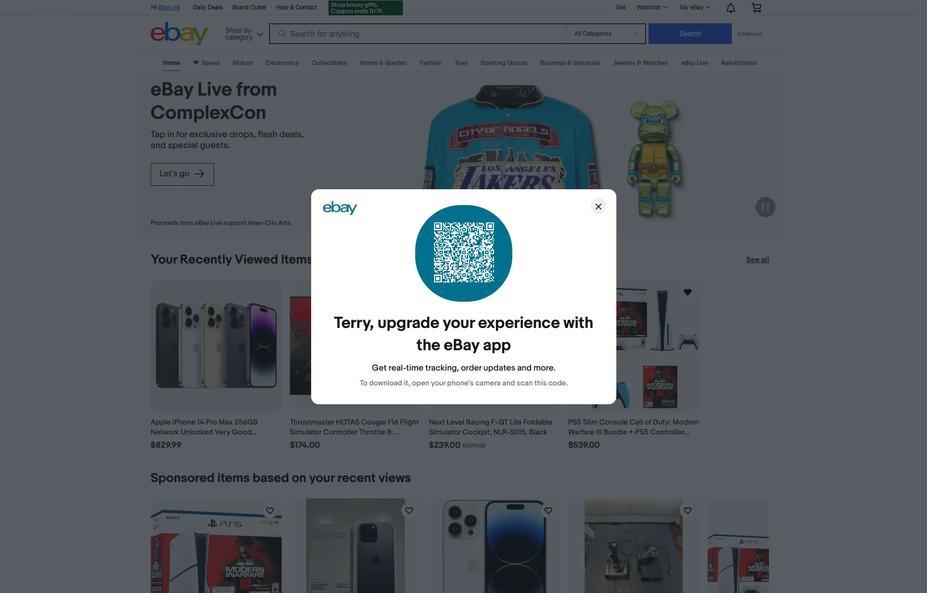 Task type: describe. For each thing, give the bounding box(es) containing it.
business
[[540, 59, 566, 67]]

live for ebay live from complexcon tap in for exclusive drops, flash deals, and special guests.
[[197, 78, 232, 102]]

my
[[681, 4, 689, 11]]

updates
[[483, 363, 515, 373]]

cougar
[[361, 418, 386, 427]]

brand outlet
[[233, 4, 266, 11]]

$299.00
[[463, 442, 486, 450]]

with
[[563, 313, 593, 333]]

ebay inside ebay live from complexcon tap in for exclusive drops, flash deals, and special guests.
[[151, 78, 193, 102]]

in inside ebay live from complexcon tap in for exclusive drops, flash deals, and special guests.
[[167, 129, 174, 140]]

iphone
[[173, 418, 196, 427]]

see all
[[747, 255, 769, 265]]

garden
[[385, 59, 407, 67]]

0 horizontal spatial from
[[180, 219, 194, 227]]

your
[[151, 252, 177, 268]]

foldable
[[524, 418, 553, 427]]

2 vertical spatial live
[[211, 219, 222, 227]]

recently
[[180, 252, 232, 268]]

recent
[[338, 471, 376, 486]]

sign
[[160, 4, 172, 11]]

$239.00 text field
[[429, 441, 461, 451]]

inner-
[[248, 219, 265, 227]]

see
[[747, 255, 760, 265]]

proceeds from ebay live support inner-city arts.
[[151, 219, 292, 227]]

throttle
[[359, 428, 385, 437]]

account navigation
[[146, 0, 769, 17]]

simulator inside next level racing f-gt lite foldable simulator cockpit, nlr-s015, black $239.00 $299.00
[[429, 428, 461, 437]]

guests.
[[200, 140, 230, 151]]

help & contact link
[[276, 2, 317, 13]]

your shopping cart image
[[751, 2, 762, 12]]

daily deals
[[193, 4, 223, 11]]

collectibles link
[[312, 59, 347, 67]]

fashion
[[420, 59, 442, 67]]

& for contact
[[290, 4, 294, 11]]

joystick
[[290, 438, 318, 447]]

s015,
[[510, 428, 528, 437]]

real-
[[388, 363, 406, 373]]

code.
[[548, 378, 568, 388]]

good
[[232, 428, 252, 437]]

for
[[176, 129, 187, 140]]

ebay inside terry, upgrade your experience with the ebay app
[[444, 336, 479, 355]]

deals
[[208, 4, 223, 11]]

and inside ebay live from complexcon tap in for exclusive drops, flash deals, and special guests.
[[151, 140, 166, 151]]

sell link
[[612, 4, 630, 11]]

saved
[[202, 59, 220, 67]]

flash
[[258, 129, 277, 140]]

contact
[[296, 4, 317, 11]]

1 horizontal spatial ps5
[[635, 428, 649, 437]]

motors link
[[233, 59, 253, 67]]

get real-time tracking, order updates and more. element
[[372, 363, 556, 373]]

home & garden
[[360, 59, 407, 67]]

ebay live from complexcon tap in for exclusive drops, flash deals, and special guests.
[[151, 78, 304, 151]]

f16
[[388, 418, 399, 427]]

controller inside 'thrustmaster hotas cougar f16 flight simulator controller throttle & joystick'
[[323, 428, 357, 437]]

on
[[292, 471, 306, 486]]

saved link
[[199, 59, 220, 67]]

get
[[372, 363, 387, 373]]

app
[[483, 336, 511, 355]]

get the coupon image
[[329, 0, 403, 15]]

views
[[379, 471, 411, 486]]

download
[[369, 378, 402, 388]]

ebay right watches
[[681, 59, 696, 67]]

pro
[[206, 418, 217, 427]]

order
[[461, 363, 481, 373]]

& for industrial
[[568, 59, 572, 67]]

$174.00
[[290, 441, 320, 450]]

special
[[168, 140, 198, 151]]

experience
[[478, 313, 560, 333]]

ebay live
[[681, 59, 708, 67]]

electronics
[[266, 59, 299, 67]]

very
[[215, 428, 230, 437]]

next level racing f-gt lite foldable simulator cockpit, nlr-s015, black $239.00 $299.00
[[429, 418, 553, 450]]

live for ebay live
[[697, 59, 708, 67]]

my ebay
[[681, 4, 704, 11]]

blue
[[568, 438, 583, 447]]

based
[[253, 471, 289, 486]]

to download it, open your phone's camera and scan this code. element
[[360, 378, 568, 388]]

0 vertical spatial ps5
[[568, 418, 582, 427]]

thrustmaster hotas cougar f16 flight simulator controller throttle & joystick
[[290, 418, 419, 447]]

proceeds
[[151, 219, 179, 227]]

duty:
[[653, 418, 671, 427]]

sporting goods
[[481, 59, 528, 67]]

terry, upgrade your experience with the ebay app element
[[334, 313, 593, 355]]

upgrade
[[377, 313, 439, 333]]

ebay left the support
[[195, 219, 209, 227]]

the
[[416, 336, 440, 355]]

tap
[[151, 129, 165, 140]]

this
[[534, 378, 547, 388]]

your inside terry, upgrade your experience with the ebay app
[[443, 313, 474, 333]]

hi ( sign in )
[[151, 4, 180, 11]]

sponsored
[[151, 471, 215, 486]]

my ebay link
[[675, 1, 715, 13]]

next
[[429, 418, 445, 427]]

2 vertical spatial and
[[502, 378, 515, 388]]

advanced
[[737, 31, 762, 37]]



Task type: vqa. For each thing, say whether or not it's contained in the screenshot.
Shop by category banner
no



Task type: locate. For each thing, give the bounding box(es) containing it.
2 home from the left
[[360, 59, 378, 67]]

1 controller from the left
[[323, 428, 357, 437]]

controller down duty:
[[650, 428, 685, 437]]

2 vertical spatial your
[[309, 471, 335, 486]]

watches
[[643, 59, 669, 67]]

f-
[[491, 418, 499, 427]]

from down motors
[[236, 78, 277, 102]]

0 horizontal spatial controller
[[323, 428, 357, 437]]

(
[[158, 4, 160, 11]]

simulator inside 'thrustmaster hotas cougar f16 flight simulator controller throttle & joystick'
[[290, 428, 322, 437]]

0 vertical spatial your
[[443, 313, 474, 333]]

&
[[290, 4, 294, 11], [379, 59, 384, 67], [568, 59, 572, 67], [637, 59, 642, 67], [387, 428, 393, 437]]

ebay live link
[[681, 59, 708, 67]]

refurbished
[[721, 59, 757, 67]]

1 vertical spatial live
[[197, 78, 232, 102]]

0 horizontal spatial ps5
[[568, 418, 582, 427]]

home
[[163, 59, 180, 67], [360, 59, 378, 67]]

home left "saved" link
[[163, 59, 180, 67]]

1 vertical spatial from
[[180, 219, 194, 227]]

arts.
[[278, 219, 292, 227]]

1 horizontal spatial from
[[236, 78, 277, 102]]

it,
[[404, 378, 410, 388]]

go
[[179, 169, 190, 179]]

home & garden link
[[360, 59, 407, 67]]

256gb
[[235, 418, 258, 427]]

banner
[[146, 0, 769, 48]]

1 horizontal spatial simulator
[[429, 428, 461, 437]]

1 vertical spatial your
[[431, 378, 445, 388]]

1 horizontal spatial controller
[[650, 428, 685, 437]]

& inside help & contact link
[[290, 4, 294, 11]]

jewelry & watches link
[[613, 59, 669, 67]]

& inside 'thrustmaster hotas cougar f16 flight simulator controller throttle & joystick'
[[387, 428, 393, 437]]

viewed
[[235, 252, 278, 268]]

simulator up 'joystick'
[[290, 428, 322, 437]]

from
[[236, 78, 277, 102], [180, 219, 194, 227]]

unlocked
[[181, 428, 213, 437]]

terry, upgrade your experience with the ebay app dialog
[[0, 0, 927, 593]]

2 horizontal spatial and
[[517, 363, 532, 373]]

warfare
[[568, 428, 595, 437]]

ebay inside 'account' navigation
[[690, 4, 704, 11]]

support
[[224, 219, 247, 227]]

0 horizontal spatial and
[[151, 140, 166, 151]]

brand
[[233, 4, 249, 11]]

collectibles
[[312, 59, 347, 67]]

hotas
[[336, 418, 360, 427]]

racing
[[466, 418, 490, 427]]

controller inside ps5 slim console call of duty: modern warfare iii bundle + ps5 controller blue
[[650, 428, 685, 437]]

$539.00 text field
[[568, 441, 600, 451]]

0 vertical spatial and
[[151, 140, 166, 151]]

thrustmaster
[[290, 418, 334, 427]]

black
[[529, 428, 548, 437]]

nlr-
[[494, 428, 510, 437]]

2 simulator from the left
[[429, 428, 461, 437]]

)
[[178, 4, 180, 11]]

and up the scan
[[517, 363, 532, 373]]

2 controller from the left
[[650, 428, 685, 437]]

ebay up the for
[[151, 78, 193, 102]]

home left the garden
[[360, 59, 378, 67]]

live inside ebay live from complexcon tap in for exclusive drops, flash deals, and special guests.
[[197, 78, 232, 102]]

1 vertical spatial in
[[167, 129, 174, 140]]

controller
[[323, 428, 357, 437], [650, 428, 685, 437]]

scan
[[517, 378, 533, 388]]

simulator down next
[[429, 428, 461, 437]]

controller down hotas on the left bottom
[[323, 428, 357, 437]]

your for views
[[309, 471, 335, 486]]

let's go
[[160, 169, 192, 179]]

live
[[697, 59, 708, 67], [197, 78, 232, 102], [211, 219, 222, 227]]

& for watches
[[637, 59, 642, 67]]

terry, upgrade your experience with the ebay app
[[334, 313, 593, 355]]

0 horizontal spatial simulator
[[290, 428, 322, 437]]

sign in link
[[160, 4, 178, 11]]

$829.99 text field
[[151, 441, 182, 451]]

jewelry & watches
[[613, 59, 669, 67]]

gt
[[499, 418, 508, 427]]

& for garden
[[379, 59, 384, 67]]

and down tap
[[151, 140, 166, 151]]

electronics link
[[266, 59, 299, 67]]

0 horizontal spatial home
[[163, 59, 180, 67]]

0 vertical spatial in
[[174, 4, 178, 11]]

+
[[629, 428, 634, 437]]

daily
[[193, 4, 206, 11]]

1 vertical spatial and
[[517, 363, 532, 373]]

help & contact
[[276, 4, 317, 11]]

$829.99
[[151, 441, 182, 450]]

none submit inside banner
[[649, 23, 732, 44]]

home for home
[[163, 59, 180, 67]]

$239.00
[[429, 441, 461, 450]]

watchlist
[[637, 4, 661, 11]]

all
[[762, 255, 769, 265]]

live left refurbished link
[[697, 59, 708, 67]]

industrial
[[574, 59, 601, 67]]

None submit
[[649, 23, 732, 44]]

items
[[217, 471, 250, 486]]

& right jewelry
[[637, 59, 642, 67]]

home for home & garden
[[360, 59, 378, 67]]

& left the garden
[[379, 59, 384, 67]]

iii
[[596, 428, 602, 437]]

outlet
[[250, 4, 266, 11]]

previous price $299.00 text field
[[463, 442, 486, 450]]

exclusive
[[189, 129, 228, 140]]

motors
[[233, 59, 253, 67]]

of
[[645, 418, 652, 427]]

apple
[[151, 418, 171, 427]]

1 vertical spatial ps5
[[635, 428, 649, 437]]

live down saved at top left
[[197, 78, 232, 102]]

complexcon
[[151, 102, 266, 125]]

your for camera
[[431, 378, 445, 388]]

1 horizontal spatial home
[[360, 59, 378, 67]]

brand outlet link
[[233, 2, 266, 13]]

terry,
[[334, 313, 374, 333]]

in left the for
[[167, 129, 174, 140]]

ps5 slim console call of duty: modern warfare iii bundle + ps5 controller blue
[[568, 418, 699, 447]]

ebay right my
[[690, 4, 704, 11]]

in inside 'account' navigation
[[174, 4, 178, 11]]

1 simulator from the left
[[290, 428, 322, 437]]

in right sign
[[174, 4, 178, 11]]

simulator
[[290, 428, 322, 437], [429, 428, 461, 437]]

business & industrial
[[540, 59, 601, 67]]

sporting goods link
[[481, 59, 528, 67]]

refurbished link
[[721, 59, 757, 67]]

network
[[151, 428, 179, 437]]

watchlist link
[[631, 1, 672, 13]]

0 vertical spatial live
[[697, 59, 708, 67]]

and
[[151, 140, 166, 151], [517, 363, 532, 373], [502, 378, 515, 388]]

ps5 up warfare
[[568, 418, 582, 427]]

drops,
[[230, 129, 256, 140]]

0 vertical spatial from
[[236, 78, 277, 102]]

live left the support
[[211, 219, 222, 227]]

jewelry
[[613, 59, 636, 67]]

14
[[197, 418, 204, 427]]

ebay up get real-time tracking, order updates and more. element
[[444, 336, 479, 355]]

& down f16
[[387, 428, 393, 437]]

fashion link
[[420, 59, 442, 67]]

phone's
[[447, 378, 474, 388]]

& right business
[[568, 59, 572, 67]]

and left the scan
[[502, 378, 515, 388]]

flight
[[400, 418, 419, 427]]

& right help
[[290, 4, 294, 11]]

deals,
[[279, 129, 304, 140]]

goods
[[507, 59, 528, 67]]

from inside ebay live from complexcon tap in for exclusive drops, flash deals, and special guests.
[[236, 78, 277, 102]]

open
[[412, 378, 429, 388]]

banner containing sell
[[146, 0, 769, 48]]

1 horizontal spatial and
[[502, 378, 515, 388]]

from right proceeds at the top left of page
[[180, 219, 194, 227]]

condition
[[151, 438, 184, 447]]

camera
[[475, 378, 501, 388]]

1 home from the left
[[163, 59, 180, 67]]

$174.00 text field
[[290, 441, 320, 451]]

ps5 right +
[[635, 428, 649, 437]]

city
[[265, 219, 277, 227]]

toys
[[455, 59, 468, 67]]



